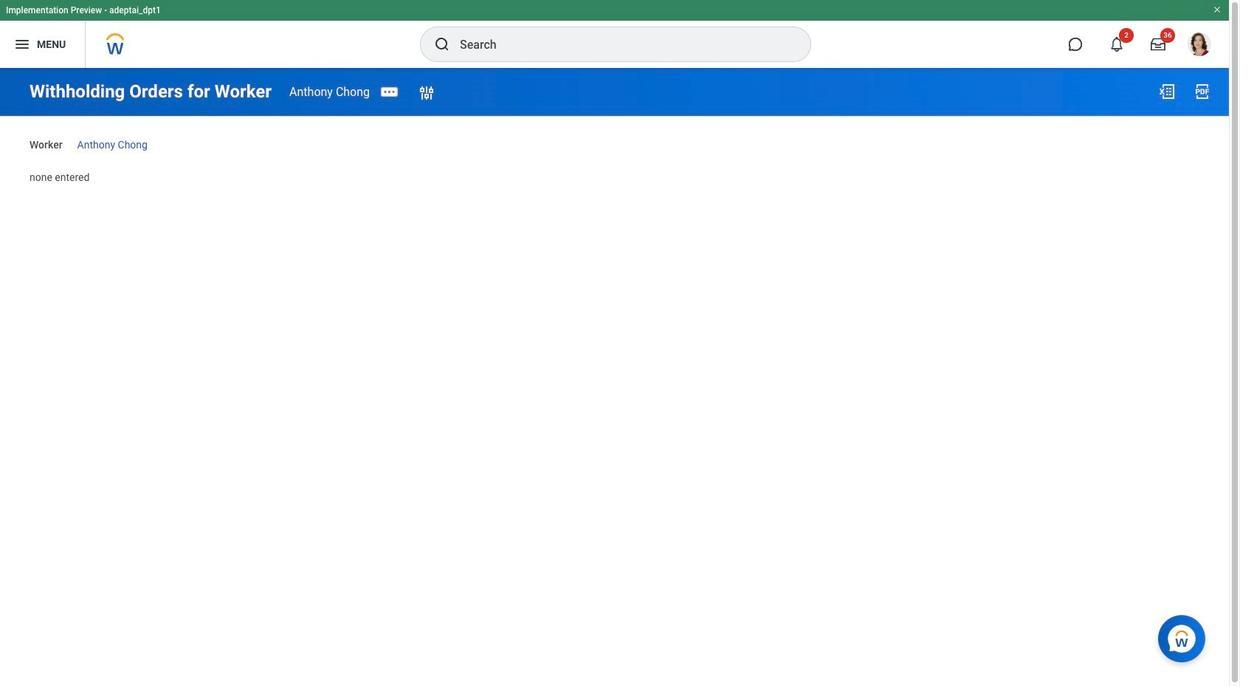 Task type: describe. For each thing, give the bounding box(es) containing it.
search image
[[433, 35, 451, 53]]

Search Workday  search field
[[460, 28, 781, 61]]

change selection image
[[418, 85, 436, 102]]

inbox large image
[[1151, 37, 1166, 52]]

justify image
[[13, 35, 31, 53]]



Task type: vqa. For each thing, say whether or not it's contained in the screenshot.
the notifications large Icon
yes



Task type: locate. For each thing, give the bounding box(es) containing it.
banner
[[0, 0, 1230, 68]]

export to excel image
[[1159, 83, 1176, 100]]

view printable version (pdf) image
[[1194, 83, 1212, 100]]

notifications large image
[[1110, 37, 1125, 52]]

profile logan mcneil image
[[1188, 32, 1212, 59]]

main content
[[0, 68, 1230, 198]]

close environment banner image
[[1213, 5, 1222, 14]]



